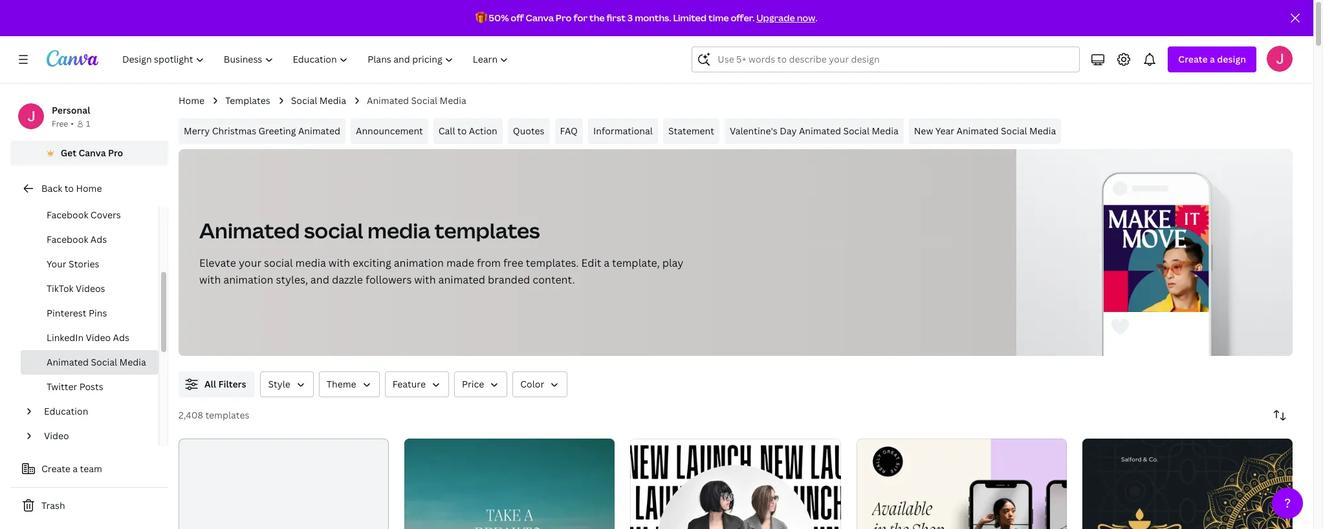 Task type: describe. For each thing, give the bounding box(es) containing it.
video link
[[39, 424, 151, 449]]

to for back
[[64, 182, 74, 195]]

🎁
[[475, 12, 487, 24]]

Sort by button
[[1267, 403, 1293, 429]]

tiktok videos link
[[21, 277, 159, 302]]

day
[[780, 125, 797, 137]]

facebook ads link
[[21, 228, 159, 252]]

upgrade now button
[[757, 12, 815, 24]]

pins
[[89, 307, 107, 320]]

create for create a design
[[1179, 53, 1208, 65]]

social media link
[[291, 94, 346, 108]]

all
[[204, 379, 216, 391]]

1 horizontal spatial animated social media
[[367, 94, 466, 107]]

edit
[[581, 256, 601, 270]]

the
[[589, 12, 605, 24]]

back to home link
[[10, 176, 168, 202]]

a inside the elevate your social media with exciting animation made from free templates. edit a template, play with animation styles, and dazzle followers with animated branded content.
[[604, 256, 610, 270]]

elevate
[[199, 256, 236, 270]]

personal
[[52, 104, 90, 116]]

announcement
[[356, 125, 423, 137]]

trash
[[41, 500, 65, 512]]

price
[[462, 379, 484, 391]]

statement link
[[663, 118, 720, 144]]

informational link
[[588, 118, 658, 144]]

0 horizontal spatial animated social media
[[47, 357, 146, 369]]

a for team
[[73, 463, 78, 476]]

covers
[[90, 209, 121, 221]]

🎁 50% off canva pro for the first 3 months. limited time offer. upgrade now .
[[475, 12, 818, 24]]

styles,
[[276, 273, 308, 287]]

greeting
[[259, 125, 296, 137]]

1 vertical spatial templates
[[205, 410, 249, 422]]

facebook covers link
[[21, 203, 159, 228]]

animated
[[438, 273, 485, 287]]

play
[[662, 256, 684, 270]]

content.
[[533, 273, 575, 287]]

year
[[936, 125, 954, 137]]

exciting
[[353, 256, 391, 270]]

your
[[47, 258, 66, 270]]

0 vertical spatial media
[[368, 217, 431, 245]]

create a design button
[[1168, 47, 1257, 72]]

black and white minimalism new launch animated social media image
[[631, 439, 841, 530]]

templates link
[[225, 94, 270, 108]]

merry christmas greeting animated link
[[179, 118, 346, 144]]

your
[[239, 256, 262, 270]]

get canva pro
[[61, 147, 123, 159]]

0 horizontal spatial with
[[199, 273, 221, 287]]

time
[[709, 12, 729, 24]]

valentine's day animated social media
[[730, 125, 899, 137]]

style button
[[260, 372, 314, 398]]

create a team
[[41, 463, 102, 476]]

social media
[[291, 94, 346, 107]]

templates
[[225, 94, 270, 107]]

james peterson image
[[1267, 46, 1293, 72]]

limited
[[673, 12, 707, 24]]

back to home
[[41, 182, 102, 195]]

followers
[[366, 273, 412, 287]]

free •
[[52, 118, 74, 129]]

templates.
[[526, 256, 579, 270]]

pro inside 'button'
[[108, 147, 123, 159]]

animated social media templates
[[199, 217, 540, 245]]

valentine's day animated social media link
[[725, 118, 904, 144]]

animated up your
[[199, 217, 300, 245]]

videos
[[76, 283, 105, 295]]

2 horizontal spatial with
[[414, 273, 436, 287]]

faq
[[560, 125, 578, 137]]

animated right day
[[799, 125, 841, 137]]

animated up announcement
[[367, 94, 409, 107]]

merry
[[184, 125, 210, 137]]

1 horizontal spatial home
[[179, 94, 205, 107]]

offer.
[[731, 12, 755, 24]]

education link
[[39, 400, 151, 424]]

first
[[607, 12, 626, 24]]

all filters button
[[179, 372, 255, 398]]

from
[[477, 256, 501, 270]]

feature button
[[385, 372, 449, 398]]

1 horizontal spatial video
[[86, 332, 111, 344]]

1 vertical spatial ads
[[113, 332, 129, 344]]

media inside the elevate your social media with exciting animation made from free templates. edit a template, play with animation styles, and dazzle followers with animated branded content.
[[295, 256, 326, 270]]

•
[[71, 118, 74, 129]]

new year animated social media
[[914, 125, 1056, 137]]

team
[[80, 463, 102, 476]]

create for create a team
[[41, 463, 70, 476]]

1 vertical spatial animation
[[223, 273, 273, 287]]

facebook ads
[[47, 234, 107, 246]]

back
[[41, 182, 62, 195]]

pinterest pins link
[[21, 302, 159, 326]]

filters
[[218, 379, 246, 391]]

facebook covers
[[47, 209, 121, 221]]

your stories
[[47, 258, 99, 270]]

education
[[44, 406, 88, 418]]

faq link
[[555, 118, 583, 144]]

top level navigation element
[[114, 47, 520, 72]]

social inside the elevate your social media with exciting animation made from free templates. edit a template, play with animation styles, and dazzle followers with animated branded content.
[[264, 256, 293, 270]]

feature
[[393, 379, 426, 391]]

all filters
[[204, 379, 246, 391]]

price button
[[454, 372, 507, 398]]

call to action link
[[433, 118, 503, 144]]



Task type: locate. For each thing, give the bounding box(es) containing it.
1 horizontal spatial animation
[[394, 256, 444, 270]]

media up exciting
[[368, 217, 431, 245]]

1 vertical spatial pro
[[108, 147, 123, 159]]

a inside button
[[73, 463, 78, 476]]

action
[[469, 125, 497, 137]]

0 vertical spatial social
[[304, 217, 363, 245]]

0 vertical spatial video
[[86, 332, 111, 344]]

ads down pinterest pins link at left bottom
[[113, 332, 129, 344]]

1 horizontal spatial pro
[[556, 12, 572, 24]]

animation
[[394, 256, 444, 270], [223, 273, 273, 287]]

0 vertical spatial ads
[[90, 234, 107, 246]]

0 vertical spatial pro
[[556, 12, 572, 24]]

0 vertical spatial animated social media
[[367, 94, 466, 107]]

create left the design
[[1179, 53, 1208, 65]]

a left team
[[73, 463, 78, 476]]

free
[[52, 118, 68, 129]]

media
[[368, 217, 431, 245], [295, 256, 326, 270]]

style
[[268, 379, 290, 391]]

0 vertical spatial canva
[[526, 12, 554, 24]]

twitter
[[47, 381, 77, 393]]

pinterest
[[47, 307, 86, 320]]

christmas
[[212, 125, 256, 137]]

1 vertical spatial to
[[64, 182, 74, 195]]

ads
[[90, 234, 107, 246], [113, 332, 129, 344]]

call
[[439, 125, 455, 137]]

off
[[511, 12, 524, 24]]

animated social media up announcement
[[367, 94, 466, 107]]

None search field
[[692, 47, 1080, 72]]

to right call
[[457, 125, 467, 137]]

1 vertical spatial social
[[264, 256, 293, 270]]

2 facebook from the top
[[47, 234, 88, 246]]

linkedin video ads link
[[21, 326, 159, 351]]

template,
[[612, 256, 660, 270]]

linkedin
[[47, 332, 84, 344]]

create inside "dropdown button"
[[1179, 53, 1208, 65]]

0 horizontal spatial canva
[[79, 147, 106, 159]]

home up merry
[[179, 94, 205, 107]]

0 vertical spatial facebook
[[47, 209, 88, 221]]

1 horizontal spatial canva
[[526, 12, 554, 24]]

quotes link
[[508, 118, 550, 144]]

to for call
[[457, 125, 467, 137]]

linkedin video ads
[[47, 332, 129, 344]]

twitter posts link
[[21, 375, 159, 400]]

video
[[86, 332, 111, 344], [44, 430, 69, 443]]

0 horizontal spatial home
[[76, 182, 102, 195]]

1 horizontal spatial with
[[329, 256, 350, 270]]

0 horizontal spatial social
[[264, 256, 293, 270]]

0 vertical spatial create
[[1179, 53, 1208, 65]]

social
[[291, 94, 317, 107], [411, 94, 438, 107], [843, 125, 870, 137], [1001, 125, 1027, 137], [91, 357, 117, 369]]

1 vertical spatial video
[[44, 430, 69, 443]]

animated social media
[[367, 94, 466, 107], [47, 357, 146, 369]]

new year animated social media link
[[909, 118, 1061, 144]]

facebook
[[47, 209, 88, 221], [47, 234, 88, 246]]

1 vertical spatial facebook
[[47, 234, 88, 246]]

social up styles,
[[264, 256, 293, 270]]

0 horizontal spatial media
[[295, 256, 326, 270]]

merry christmas greeting animated
[[184, 125, 340, 137]]

0 vertical spatial animation
[[394, 256, 444, 270]]

animated
[[367, 94, 409, 107], [298, 125, 340, 137], [799, 125, 841, 137], [957, 125, 999, 137], [199, 217, 300, 245], [47, 357, 89, 369]]

create a blank animated social media element
[[179, 439, 389, 530]]

canva right get
[[79, 147, 106, 159]]

with up dazzle
[[329, 256, 350, 270]]

pro left for
[[556, 12, 572, 24]]

Search search field
[[718, 47, 1072, 72]]

3
[[628, 12, 633, 24]]

months.
[[635, 12, 671, 24]]

create inside button
[[41, 463, 70, 476]]

1 horizontal spatial to
[[457, 125, 467, 137]]

create a team button
[[10, 457, 168, 483]]

0 vertical spatial a
[[1210, 53, 1215, 65]]

1 vertical spatial a
[[604, 256, 610, 270]]

dazzle
[[332, 273, 363, 287]]

upgrade
[[757, 12, 795, 24]]

twitter posts
[[47, 381, 103, 393]]

0 vertical spatial to
[[457, 125, 467, 137]]

ads down covers
[[90, 234, 107, 246]]

to right back
[[64, 182, 74, 195]]

tiktok videos
[[47, 283, 105, 295]]

1 horizontal spatial media
[[368, 217, 431, 245]]

media
[[319, 94, 346, 107], [440, 94, 466, 107], [872, 125, 899, 137], [1030, 125, 1056, 137], [119, 357, 146, 369]]

animated down linkedin
[[47, 357, 89, 369]]

1 horizontal spatial social
[[304, 217, 363, 245]]

1 horizontal spatial templates
[[435, 217, 540, 245]]

a for design
[[1210, 53, 1215, 65]]

templates down all filters
[[205, 410, 249, 422]]

facebook up your stories
[[47, 234, 88, 246]]

canva right "off"
[[526, 12, 554, 24]]

1 vertical spatial canva
[[79, 147, 106, 159]]

call to action
[[439, 125, 497, 137]]

stories
[[69, 258, 99, 270]]

animated social media up the posts
[[47, 357, 146, 369]]

0 horizontal spatial pro
[[108, 147, 123, 159]]

a inside "dropdown button"
[[1210, 53, 1215, 65]]

0 horizontal spatial to
[[64, 182, 74, 195]]

branded
[[488, 273, 530, 287]]

social up exciting
[[304, 217, 363, 245]]

made
[[446, 256, 474, 270]]

home up facebook covers link
[[76, 182, 102, 195]]

animation down your
[[223, 273, 273, 287]]

0 vertical spatial templates
[[435, 217, 540, 245]]

create a design
[[1179, 53, 1246, 65]]

with down elevate
[[199, 273, 221, 287]]

a left the design
[[1210, 53, 1215, 65]]

new
[[914, 125, 933, 137]]

theme button
[[319, 372, 380, 398]]

valentine's
[[730, 125, 778, 137]]

0 horizontal spatial create
[[41, 463, 70, 476]]

theme
[[327, 379, 356, 391]]

canva inside 'button'
[[79, 147, 106, 159]]

facebook for facebook ads
[[47, 234, 88, 246]]

animated social media templates image
[[1017, 149, 1293, 357], [1104, 205, 1209, 313]]

animated down "social media" link
[[298, 125, 340, 137]]

pinterest pins
[[47, 307, 107, 320]]

create
[[1179, 53, 1208, 65], [41, 463, 70, 476]]

1 vertical spatial create
[[41, 463, 70, 476]]

create left team
[[41, 463, 70, 476]]

color
[[520, 379, 544, 391]]

.
[[815, 12, 818, 24]]

0 vertical spatial home
[[179, 94, 205, 107]]

1 facebook from the top
[[47, 209, 88, 221]]

free
[[503, 256, 523, 270]]

canva
[[526, 12, 554, 24], [79, 147, 106, 159]]

2 vertical spatial a
[[73, 463, 78, 476]]

facebook up facebook ads in the top of the page
[[47, 209, 88, 221]]

quotes
[[513, 125, 545, 137]]

statement
[[668, 125, 714, 137]]

announcement link
[[351, 118, 428, 144]]

elevate your social media with exciting animation made from free templates. edit a template, play with animation styles, and dazzle followers with animated branded content.
[[199, 256, 684, 287]]

2,408
[[179, 410, 203, 422]]

media up and
[[295, 256, 326, 270]]

1 vertical spatial animated social media
[[47, 357, 146, 369]]

animated right year
[[957, 125, 999, 137]]

0 horizontal spatial video
[[44, 430, 69, 443]]

1 vertical spatial home
[[76, 182, 102, 195]]

1 horizontal spatial a
[[604, 256, 610, 270]]

0 horizontal spatial a
[[73, 463, 78, 476]]

0 horizontal spatial animation
[[223, 273, 273, 287]]

0 horizontal spatial templates
[[205, 410, 249, 422]]

2 horizontal spatial a
[[1210, 53, 1215, 65]]

purple phone mockup fashion store promotion animated instagram post image
[[856, 439, 1067, 530]]

1 horizontal spatial ads
[[113, 332, 129, 344]]

pro
[[556, 12, 572, 24], [108, 147, 123, 159]]

2,408 templates
[[179, 410, 249, 422]]

facebook for facebook covers
[[47, 209, 88, 221]]

informational
[[593, 125, 653, 137]]

templates up from
[[435, 217, 540, 245]]

a right edit
[[604, 256, 610, 270]]

animation up the followers
[[394, 256, 444, 270]]

video down education
[[44, 430, 69, 443]]

1 vertical spatial media
[[295, 256, 326, 270]]

with right the followers
[[414, 273, 436, 287]]

pro up back to home link
[[108, 147, 123, 159]]

0 horizontal spatial ads
[[90, 234, 107, 246]]

1 horizontal spatial create
[[1179, 53, 1208, 65]]

get
[[61, 147, 76, 159]]

video down the pins at the left bottom of page
[[86, 332, 111, 344]]

home link
[[179, 94, 205, 108]]

get canva pro button
[[10, 141, 168, 166]]



Task type: vqa. For each thing, say whether or not it's contained in the screenshot.
Color button
yes



